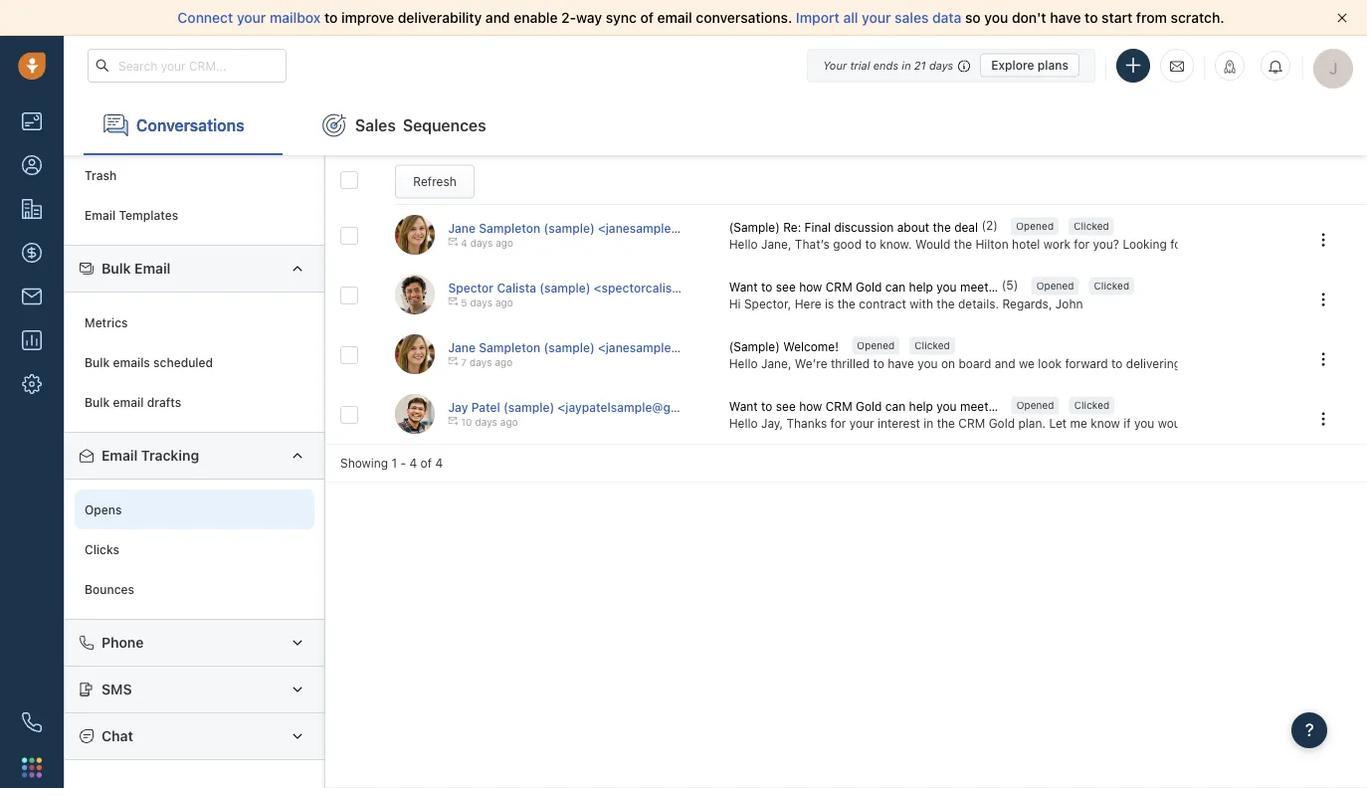 Task type: locate. For each thing, give the bounding box(es) containing it.
the
[[933, 220, 952, 234], [955, 237, 973, 251], [1232, 237, 1250, 251], [838, 297, 856, 311], [937, 297, 955, 311], [938, 416, 956, 430], [1277, 416, 1296, 430]]

the up would
[[933, 220, 952, 234]]

tab list
[[64, 96, 1368, 155]]

bulk down "bulk emails scheduled"
[[85, 395, 110, 409]]

email
[[85, 208, 116, 222], [134, 260, 171, 277], [102, 448, 138, 464]]

phone image
[[22, 713, 42, 733]]

1 vertical spatial want to see how crm gold can help you meet your sales goals?
[[729, 399, 1089, 413]]

gold left the plan.
[[989, 416, 1016, 430]]

1 vertical spatial sampleton
[[479, 340, 541, 354]]

ago right 7
[[495, 357, 513, 368]]

want down (sample) welcome!
[[729, 399, 758, 413]]

email templates link
[[75, 195, 315, 235]]

2 want to see how crm gold can help you meet your sales goals? button from the top
[[729, 398, 1089, 415]]

2 jane sampleton (sample) <janesampleton@gmail.com> from the top
[[448, 340, 768, 354]]

1 horizontal spatial john
[[1306, 237, 1334, 251]]

can for spector calista (sample) <spectorcalista@gmail.com>
[[886, 280, 906, 294]]

see up "spector,"
[[776, 280, 796, 294]]

see for <jaypatelsample@gmail.com>
[[776, 399, 796, 413]]

how up thanks
[[800, 399, 823, 413]]

jane, down (sample) welcome!
[[762, 357, 792, 371]]

1 horizontal spatial forward
[[1171, 237, 1214, 251]]

and
[[486, 9, 510, 26], [995, 357, 1016, 371]]

days up spector
[[471, 237, 493, 249]]

0 vertical spatial and
[[486, 9, 510, 26]]

1 vertical spatial jane
[[448, 340, 476, 354]]

sampleton up 7 days ago
[[479, 340, 541, 354]]

goals? up the me
[[1053, 399, 1089, 413]]

2 want to see how crm gold can help you meet your sales goals? from the top
[[729, 399, 1089, 413]]

awesome
[[1202, 357, 1255, 371]]

outgoing image left 4 days ago
[[448, 237, 458, 247]]

0 horizontal spatial forward
[[1066, 357, 1109, 371]]

2 vertical spatial sales
[[1021, 399, 1050, 413]]

bulk
[[102, 260, 131, 277], [85, 355, 110, 369], [85, 395, 110, 409]]

want to see how crm gold can help you meet your sales goals? up interest
[[729, 399, 1089, 413]]

days right 5
[[470, 297, 493, 309]]

meeting.
[[1254, 237, 1303, 251]]

(sample) right calista
[[540, 281, 591, 294]]

gold up contract
[[856, 280, 883, 294]]

(5)
[[1002, 278, 1019, 292]]

1 meet from the top
[[961, 280, 989, 294]]

3 outgoing image from the top
[[448, 416, 458, 426]]

hello for hello jane, we're thrilled to have you on board and we look forward to delivering an awesome experience. at any p
[[729, 357, 758, 371]]

how for spector calista (sample) <spectorcalista@gmail.com>
[[800, 280, 823, 294]]

1 vertical spatial hello
[[729, 357, 758, 371]]

want for jay patel (sample) <jaypatelsample@gmail.com>
[[729, 399, 758, 413]]

<jaypatelsample@gmail.com>
[[558, 400, 731, 414]]

jane sampleton (sample) <janesampleton@gmail.com> link for (sample) re: final discussion about the deal
[[448, 221, 768, 235]]

in
[[902, 59, 912, 72], [924, 416, 934, 430]]

close image
[[1338, 13, 1348, 23]]

2 want from the top
[[729, 399, 758, 413]]

0 vertical spatial want to see how crm gold can help you meet your sales goals? button
[[729, 278, 1089, 295]]

discussion
[[835, 220, 894, 234]]

showing 1 - 4 of 4
[[340, 456, 443, 470]]

1 vertical spatial meet
[[961, 399, 989, 413]]

0 vertical spatial jane
[[448, 221, 476, 235]]

we're
[[795, 357, 828, 371]]

delivering
[[1127, 357, 1182, 371]]

<janesampleton@gmail.com> up <spectorcalista@gmail.com>
[[598, 221, 768, 235]]

1 see from the top
[[776, 280, 796, 294]]

plan.
[[1019, 416, 1046, 430]]

1 vertical spatial gold
[[856, 399, 883, 413]]

1 vertical spatial jane sampleton (sample) <janesampleton@gmail.com> link
[[448, 340, 768, 354]]

crm up thanks
[[826, 399, 853, 413]]

1 want to see how crm gold can help you meet your sales goals? link from the top
[[729, 278, 1089, 295]]

email right the sync
[[658, 9, 693, 26]]

bulk up metrics
[[102, 260, 131, 277]]

1 vertical spatial jane,
[[762, 357, 792, 371]]

(sample) re: final discussion about the deal link
[[729, 218, 982, 236]]

0 vertical spatial (sample)
[[729, 220, 780, 234]]

ends
[[874, 59, 899, 72]]

1 jane, from the top
[[762, 237, 792, 251]]

0 vertical spatial for
[[1075, 237, 1090, 251]]

any
[[1342, 357, 1362, 371]]

to down discussion
[[866, 237, 877, 251]]

0 vertical spatial jane sampleton (sample) <janesampleton@gmail.com> link
[[448, 221, 768, 235]]

can
[[886, 280, 906, 294], [886, 399, 906, 413]]

sales for <jaypatelsample@gmail.com>
[[1021, 399, 1050, 413]]

1 (sample) from the top
[[729, 220, 780, 234]]

0 vertical spatial how
[[800, 280, 823, 294]]

to up jay,
[[762, 399, 773, 413]]

0 vertical spatial help
[[910, 280, 934, 294]]

let
[[1050, 416, 1067, 430]]

0 vertical spatial want to see how crm gold can help you meet your sales goals?
[[729, 280, 1089, 294]]

0 vertical spatial crm
[[826, 280, 853, 294]]

2 vertical spatial bulk
[[85, 395, 110, 409]]

1 want to see how crm gold can help you meet your sales goals? button from the top
[[729, 278, 1089, 295]]

data
[[933, 9, 962, 26]]

0 vertical spatial sales
[[895, 9, 929, 26]]

sampleton for (sample) welcome!
[[479, 340, 541, 354]]

1 vertical spatial want to see how crm gold can help you meet your sales goals? button
[[729, 398, 1089, 415]]

tab list containing conversations
[[64, 96, 1368, 155]]

how for jay patel (sample) <jaypatelsample@gmail.com>
[[800, 399, 823, 413]]

chat
[[102, 728, 133, 745]]

of right demo
[[1263, 416, 1274, 430]]

(sample) up the jay patel (sample) <jaypatelsample@gmail.com>
[[544, 340, 595, 354]]

2 how from the top
[[800, 399, 823, 413]]

1 <janesampleton@gmail.com> from the top
[[598, 221, 768, 235]]

email left drafts
[[113, 395, 144, 409]]

1 want from the top
[[729, 280, 758, 294]]

want to see how crm gold can help you meet your sales goals? button up hi spector, here is the contract with the details. regards, john
[[729, 278, 1089, 295]]

1 horizontal spatial and
[[995, 357, 1016, 371]]

0 vertical spatial email
[[85, 208, 116, 222]]

opened up hello jane, that's good to know. would the hilton hotel work for you? looking forward to the meeting. john
[[1017, 221, 1054, 232]]

0 vertical spatial gold
[[856, 280, 883, 294]]

1 hello from the top
[[729, 237, 758, 251]]

1 vertical spatial crm
[[826, 399, 853, 413]]

0 vertical spatial want
[[729, 280, 758, 294]]

days for 4 days ago
[[471, 237, 493, 249]]

0 vertical spatial <janesampleton@gmail.com>
[[598, 221, 768, 235]]

sequences
[[403, 116, 486, 134]]

emails
[[113, 355, 150, 369]]

(sample) for 5 days ago
[[540, 281, 591, 294]]

hello up the hi
[[729, 237, 758, 251]]

about
[[898, 220, 930, 234]]

0 vertical spatial sampleton
[[479, 221, 541, 235]]

2 sampleton from the top
[[479, 340, 541, 354]]

1 vertical spatial can
[[886, 399, 906, 413]]

forward right looking on the top right
[[1171, 237, 1214, 251]]

0 horizontal spatial in
[[902, 59, 912, 72]]

Search your CRM... text field
[[88, 49, 287, 83]]

outgoing image for jay patel (sample) <jaypatelsample@gmail.com>
[[448, 416, 458, 426]]

help up interest
[[910, 399, 934, 413]]

board
[[959, 357, 992, 371]]

want to see how crm gold can help you meet your sales goals? button for jay patel (sample) <jaypatelsample@gmail.com>
[[729, 398, 1089, 415]]

ago down calista
[[496, 297, 514, 309]]

(sample) welcome! button
[[729, 338, 843, 355]]

see up jay,
[[776, 399, 796, 413]]

days for 7 days ago
[[470, 357, 492, 368]]

for right thanks
[[831, 416, 847, 430]]

1 vertical spatial for
[[831, 416, 847, 430]]

help
[[910, 280, 934, 294], [910, 399, 934, 413]]

clicked
[[1074, 221, 1110, 232], [1095, 280, 1130, 292], [915, 340, 951, 352], [1075, 400, 1110, 411]]

0 vertical spatial have
[[1051, 9, 1082, 26]]

jane,
[[762, 237, 792, 251], [762, 357, 792, 371]]

want to see how crm gold can help you meet your sales goals? up hi spector, here is the contract with the details. regards, john
[[729, 280, 1089, 294]]

days for 5 days ago
[[470, 297, 493, 309]]

1 vertical spatial want
[[729, 399, 758, 413]]

0 vertical spatial jane,
[[762, 237, 792, 251]]

jane sampleton (sample) <janesampleton@gmail.com> link up spector calista (sample) <spectorcalista@gmail.com> link
[[448, 221, 768, 235]]

way
[[576, 9, 602, 26]]

clicked up on
[[915, 340, 951, 352]]

ago for 4 days ago
[[496, 237, 514, 249]]

sales sequences
[[355, 116, 486, 134]]

1 vertical spatial see
[[776, 399, 796, 413]]

start
[[1102, 9, 1133, 26]]

0 vertical spatial john
[[1306, 237, 1334, 251]]

(sample) up 10 days ago
[[504, 400, 555, 414]]

2 meet from the top
[[961, 399, 989, 413]]

2 vertical spatial hello
[[729, 416, 758, 430]]

can for jay patel (sample) <jaypatelsample@gmail.com>
[[886, 399, 906, 413]]

0 vertical spatial meet
[[961, 280, 989, 294]]

what's new image
[[1224, 60, 1238, 74]]

the right is
[[838, 297, 856, 311]]

meet
[[961, 280, 989, 294], [961, 399, 989, 413]]

have right don't
[[1051, 9, 1082, 26]]

to left h
[[1346, 416, 1358, 430]]

0 vertical spatial goals?
[[1053, 280, 1089, 294]]

jane sampleton (sample) <janesampleton@gmail.com>
[[448, 221, 768, 235], [448, 340, 768, 354]]

7 days ago
[[461, 357, 513, 368]]

4 days ago
[[461, 237, 514, 249]]

2 <janesampleton@gmail.com> from the top
[[598, 340, 768, 354]]

spector calista (sample) <spectorcalista@gmail.com>
[[448, 281, 762, 294]]

want to see how crm gold can help you meet your sales goals? link
[[729, 278, 1089, 295], [729, 398, 1089, 415]]

2 vertical spatial crm
[[959, 416, 986, 430]]

1 vertical spatial (sample)
[[729, 339, 780, 353]]

thanks
[[787, 416, 828, 430]]

sales
[[895, 9, 929, 26], [1021, 280, 1050, 294], [1021, 399, 1050, 413]]

calista
[[497, 281, 537, 294]]

want to see how crm gold can help you meet your sales goals? link for <jaypatelsample@gmail.com>
[[729, 398, 1089, 415]]

have left on
[[888, 357, 915, 371]]

1 goals? from the top
[[1053, 280, 1089, 294]]

jane, down the re:
[[762, 237, 792, 251]]

crm up is
[[826, 280, 853, 294]]

(sample) inside (sample) re: final discussion about the deal (2)
[[729, 220, 780, 234]]

1 vertical spatial email
[[113, 395, 144, 409]]

hi
[[729, 297, 741, 311]]

you
[[985, 9, 1009, 26], [937, 280, 957, 294], [918, 357, 938, 371], [937, 399, 957, 413], [1135, 416, 1155, 430]]

john right regards,
[[1056, 297, 1084, 311]]

on
[[942, 357, 956, 371]]

1 vertical spatial how
[[800, 399, 823, 413]]

days
[[930, 59, 954, 72], [471, 237, 493, 249], [470, 297, 493, 309], [470, 357, 492, 368], [475, 417, 498, 428]]

1 vertical spatial of
[[1263, 416, 1274, 430]]

sampleton up 4 days ago
[[479, 221, 541, 235]]

<janesampleton@gmail.com>
[[598, 221, 768, 235], [598, 340, 768, 354]]

1 vertical spatial <janesampleton@gmail.com>
[[598, 340, 768, 354]]

1 sampleton from the top
[[479, 221, 541, 235]]

-
[[401, 456, 406, 470]]

with
[[910, 297, 934, 311]]

connect your mailbox link
[[178, 9, 325, 26]]

jane up 4 days ago
[[448, 221, 476, 235]]

2 hello from the top
[[729, 357, 758, 371]]

jane sampleton (sample) <janesampleton@gmail.com> up spector calista (sample) <spectorcalista@gmail.com> link
[[448, 221, 768, 235]]

3 hello from the top
[[729, 416, 758, 430]]

5
[[461, 297, 468, 309]]

0 vertical spatial want to see how crm gold can help you meet your sales goals? link
[[729, 278, 1089, 295]]

me
[[1071, 416, 1088, 430]]

1 vertical spatial sales
[[1021, 280, 1050, 294]]

opens link
[[75, 490, 315, 530]]

email
[[658, 9, 693, 26], [113, 395, 144, 409]]

to right mailbox
[[325, 9, 338, 26]]

want to see how crm gold can help you meet your sales goals? link up hi spector, here is the contract with the details. regards, john
[[729, 278, 1089, 295]]

2 outgoing image from the top
[[448, 297, 458, 307]]

explore
[[992, 58, 1035, 72]]

hello for hello jane, that's good to know. would the hilton hotel work for you? looking forward to the meeting. john
[[729, 237, 758, 251]]

that's
[[795, 237, 830, 251]]

1 vertical spatial forward
[[1066, 357, 1109, 371]]

phone element
[[12, 703, 52, 743]]

email tracking
[[102, 448, 199, 464]]

0 vertical spatial bulk
[[102, 260, 131, 277]]

in right interest
[[924, 416, 934, 430]]

2 vertical spatial email
[[102, 448, 138, 464]]

sales for <spectorcalista@gmail.com>
[[1021, 280, 1050, 294]]

phone
[[102, 635, 144, 651]]

import
[[796, 9, 840, 26]]

0 horizontal spatial have
[[888, 357, 915, 371]]

0 vertical spatial jane sampleton (sample) <janesampleton@gmail.com>
[[448, 221, 768, 235]]

you right if
[[1135, 416, 1155, 430]]

want up the hi
[[729, 280, 758, 294]]

1 how from the top
[[800, 280, 823, 294]]

1 vertical spatial john
[[1056, 297, 1084, 311]]

2 goals? from the top
[[1053, 399, 1089, 413]]

jane sampleton (sample) <janesampleton@gmail.com> down spector calista (sample) <spectorcalista@gmail.com> link
[[448, 340, 768, 354]]

would
[[916, 237, 951, 251]]

meet for <spectorcalista@gmail.com>
[[961, 280, 989, 294]]

connect your mailbox to improve deliverability and enable 2-way sync of email conversations. import all your sales data so you don't have to start from scratch.
[[178, 9, 1225, 26]]

0 vertical spatial outgoing image
[[448, 237, 458, 247]]

0 horizontal spatial email
[[113, 395, 144, 409]]

1 horizontal spatial have
[[1051, 9, 1082, 26]]

email down trash
[[85, 208, 116, 222]]

is
[[825, 297, 835, 311]]

1 vertical spatial goals?
[[1053, 399, 1089, 413]]

forward
[[1171, 237, 1214, 251], [1066, 357, 1109, 371]]

1 can from the top
[[886, 280, 906, 294]]

for
[[1075, 237, 1090, 251], [831, 416, 847, 430]]

jane sampleton (sample) <janesampleton@gmail.com> for (sample) welcome!
[[448, 340, 768, 354]]

contract
[[860, 297, 907, 311]]

goals? for jay patel (sample) <jaypatelsample@gmail.com>
[[1053, 399, 1089, 413]]

we
[[1020, 357, 1035, 371]]

1 horizontal spatial of
[[641, 9, 654, 26]]

(sample) inside button
[[729, 339, 780, 353]]

here
[[795, 297, 822, 311]]

john
[[1306, 237, 1334, 251], [1056, 297, 1084, 311]]

jane sampleton (sample) <janesampleton@gmail.com> link down spector calista (sample) <spectorcalista@gmail.com> link
[[448, 340, 768, 354]]

the inside (sample) re: final discussion about the deal (2)
[[933, 220, 952, 234]]

can up interest
[[886, 399, 906, 413]]

product
[[1299, 416, 1343, 430]]

goals? down the work
[[1053, 280, 1089, 294]]

(sample) up spector calista (sample) <spectorcalista@gmail.com> link
[[544, 221, 595, 235]]

like
[[1195, 416, 1214, 430]]

email for tracking
[[102, 448, 138, 464]]

1 vertical spatial bulk
[[85, 355, 110, 369]]

1 jane sampleton (sample) <janesampleton@gmail.com> from the top
[[448, 221, 768, 235]]

sales up regards,
[[1021, 280, 1050, 294]]

jane
[[448, 221, 476, 235], [448, 340, 476, 354]]

1 vertical spatial help
[[910, 399, 934, 413]]

thrilled
[[831, 357, 870, 371]]

forward right look
[[1066, 357, 1109, 371]]

0 vertical spatial hello
[[729, 237, 758, 251]]

1 jane from the top
[[448, 221, 476, 235]]

bulk email drafts
[[85, 395, 181, 409]]

2 vertical spatial outgoing image
[[448, 416, 458, 426]]

0 vertical spatial see
[[776, 280, 796, 294]]

have
[[1051, 9, 1082, 26], [888, 357, 915, 371]]

1 jane sampleton (sample) <janesampleton@gmail.com> link from the top
[[448, 221, 768, 235]]

in left 21
[[902, 59, 912, 72]]

1 want to see how crm gold can help you meet your sales goals? from the top
[[729, 280, 1089, 294]]

0 horizontal spatial of
[[421, 456, 432, 470]]

(sample) for (sample) welcome!
[[729, 339, 780, 353]]

how up "here"
[[800, 280, 823, 294]]

2 jane, from the top
[[762, 357, 792, 371]]

(sample) down "spector,"
[[729, 339, 780, 353]]

want to see how crm gold can help you meet your sales goals? button for spector calista (sample) <spectorcalista@gmail.com>
[[729, 278, 1089, 295]]

2 horizontal spatial of
[[1263, 416, 1274, 430]]

help for <jaypatelsample@gmail.com>
[[910, 399, 934, 413]]

0 horizontal spatial john
[[1056, 297, 1084, 311]]

want to see how crm gold can help you meet your sales goals? button up interest
[[729, 398, 1089, 415]]

outgoing image left 5
[[448, 297, 458, 307]]

enable
[[514, 9, 558, 26]]

1 horizontal spatial in
[[924, 416, 934, 430]]

2 jane from the top
[[448, 340, 476, 354]]

1 vertical spatial outgoing image
[[448, 297, 458, 307]]

(sample)
[[544, 221, 595, 235], [540, 281, 591, 294], [544, 340, 595, 354], [504, 400, 555, 414]]

0 vertical spatial can
[[886, 280, 906, 294]]

days down patel
[[475, 417, 498, 428]]

1 horizontal spatial 4
[[435, 456, 443, 470]]

p
[[1365, 357, 1368, 371]]

outgoing image
[[448, 237, 458, 247], [448, 297, 458, 307], [448, 416, 458, 426]]

email down templates
[[134, 260, 171, 277]]

can up hi spector, here is the contract with the details. regards, john
[[886, 280, 906, 294]]

gold
[[856, 280, 883, 294], [856, 399, 883, 413], [989, 416, 1016, 430]]

2 want to see how crm gold can help you meet your sales goals? link from the top
[[729, 398, 1089, 415]]

2 see from the top
[[776, 399, 796, 413]]

and left enable
[[486, 9, 510, 26]]

meet down board
[[961, 399, 989, 413]]

1 vertical spatial want to see how crm gold can help you meet your sales goals? link
[[729, 398, 1089, 415]]

2 jane sampleton (sample) <janesampleton@gmail.com> link from the top
[[448, 340, 768, 354]]

ago up calista
[[496, 237, 514, 249]]

jane up 7
[[448, 340, 476, 354]]

(sample) for (sample) re: final discussion about the deal (2)
[[729, 220, 780, 234]]

2 can from the top
[[886, 399, 906, 413]]

2 (sample) from the top
[[729, 339, 780, 353]]

0 vertical spatial in
[[902, 59, 912, 72]]

want to see how crm gold can help you meet your sales goals? link up interest
[[729, 398, 1089, 415]]

hello down (sample) welcome!
[[729, 357, 758, 371]]

want
[[729, 280, 758, 294], [729, 399, 758, 413]]

gold for jay patel (sample) <jaypatelsample@gmail.com>
[[856, 399, 883, 413]]

2 help from the top
[[910, 399, 934, 413]]

jane for (sample) re: final discussion about the deal
[[448, 221, 476, 235]]

1 help from the top
[[910, 280, 934, 294]]

john right meeting.
[[1306, 237, 1334, 251]]

and left we
[[995, 357, 1016, 371]]

sales up the plan.
[[1021, 399, 1050, 413]]

crm for spector calista (sample) <spectorcalista@gmail.com>
[[826, 280, 853, 294]]

1 vertical spatial jane sampleton (sample) <janesampleton@gmail.com>
[[448, 340, 768, 354]]

of right -
[[421, 456, 432, 470]]

2 vertical spatial gold
[[989, 416, 1016, 430]]

opened up the plan.
[[1017, 400, 1055, 411]]

0 horizontal spatial for
[[831, 416, 847, 430]]

email inside email templates link
[[85, 208, 116, 222]]

to right 'thrilled'
[[874, 357, 885, 371]]

(sample) left the re:
[[729, 220, 780, 234]]

(sample) for 10 days ago
[[504, 400, 555, 414]]

email left tracking
[[102, 448, 138, 464]]

1 outgoing image from the top
[[448, 237, 458, 247]]

0 vertical spatial email
[[658, 9, 693, 26]]

2 vertical spatial of
[[421, 456, 432, 470]]



Task type: describe. For each thing, give the bounding box(es) containing it.
your up hello jay, thanks for your interest in the crm gold plan. let me know if you would like a demo of the product to h
[[992, 399, 1017, 413]]

conversations link
[[84, 96, 283, 155]]

templates
[[119, 208, 178, 222]]

sales sequences link
[[303, 96, 506, 155]]

plans
[[1038, 58, 1069, 72]]

want to see how crm gold can help you meet your sales goals? for <jaypatelsample@gmail.com>
[[729, 399, 1089, 413]]

spector,
[[745, 297, 792, 311]]

regards,
[[1003, 297, 1053, 311]]

scheduled
[[153, 355, 213, 369]]

<janesampleton@gmail.com> for (sample) welcome!
[[598, 340, 768, 354]]

interest
[[878, 416, 921, 430]]

ago for 7 days ago
[[495, 357, 513, 368]]

to left 'delivering'
[[1112, 357, 1123, 371]]

the right with
[[937, 297, 955, 311]]

1 vertical spatial in
[[924, 416, 934, 430]]

hello for hello jay, thanks for your interest in the crm gold plan. let me know if you would like a demo of the product to h
[[729, 416, 758, 430]]

bulk for bulk email drafts
[[85, 395, 110, 409]]

you left on
[[918, 357, 938, 371]]

0 vertical spatial of
[[641, 9, 654, 26]]

tracking
[[141, 448, 199, 464]]

conversations.
[[696, 9, 793, 26]]

good
[[833, 237, 862, 251]]

you down on
[[937, 399, 957, 413]]

improve
[[342, 9, 394, 26]]

trial
[[851, 59, 871, 72]]

jane for (sample) welcome!
[[448, 340, 476, 354]]

refresh
[[413, 175, 457, 189]]

(sample) re: final discussion about the deal (2)
[[729, 219, 998, 234]]

hi spector, here is the contract with the details. regards, john
[[729, 297, 1084, 311]]

know
[[1091, 416, 1121, 430]]

ago for 10 days ago
[[501, 417, 518, 428]]

re:
[[784, 220, 802, 234]]

clicked down you?
[[1095, 280, 1130, 292]]

you right 'so'
[[985, 9, 1009, 26]]

(sample) welcome! link
[[729, 338, 843, 355]]

want to see how crm gold can help you meet your sales goals? for <spectorcalista@gmail.com>
[[729, 280, 1089, 294]]

want to see how crm gold can help you meet your sales goals? link for <spectorcalista@gmail.com>
[[729, 278, 1089, 295]]

1 vertical spatial email
[[134, 260, 171, 277]]

a
[[1218, 416, 1224, 430]]

hello jay, thanks for your interest in the crm gold plan. let me know if you would like a demo of the product to h
[[729, 416, 1368, 430]]

opened up 'thrilled'
[[857, 340, 895, 352]]

your
[[824, 59, 847, 72]]

the down deal
[[955, 237, 973, 251]]

hello jane, we're thrilled to have you on board and we look forward to delivering an awesome experience. at any p
[[729, 357, 1368, 371]]

2 horizontal spatial 4
[[461, 237, 468, 249]]

you up hi spector, here is the contract with the details. regards, john
[[937, 280, 957, 294]]

work
[[1044, 237, 1071, 251]]

an
[[1185, 357, 1199, 371]]

sampleton for (sample) re: final discussion about the deal
[[479, 221, 541, 235]]

5 days ago
[[461, 297, 514, 309]]

2-
[[562, 9, 576, 26]]

outgoing image
[[448, 356, 458, 366]]

to left meeting.
[[1217, 237, 1229, 251]]

don't
[[1013, 9, 1047, 26]]

bounces link
[[75, 569, 315, 609]]

email templates
[[85, 208, 178, 222]]

the right interest
[[938, 416, 956, 430]]

at
[[1327, 357, 1339, 371]]

email for templates
[[85, 208, 116, 222]]

the left product
[[1277, 416, 1296, 430]]

bulk emails scheduled
[[85, 355, 213, 369]]

trash
[[85, 168, 117, 182]]

21
[[915, 59, 927, 72]]

explore plans
[[992, 58, 1069, 72]]

trash link
[[75, 155, 315, 195]]

gold for spector calista (sample) <spectorcalista@gmail.com>
[[856, 280, 883, 294]]

outgoing image for jane sampleton (sample) <janesampleton@gmail.com>
[[448, 237, 458, 247]]

ago for 5 days ago
[[496, 297, 514, 309]]

sync
[[606, 9, 637, 26]]

0 horizontal spatial 4
[[410, 456, 417, 470]]

1 horizontal spatial for
[[1075, 237, 1090, 251]]

demo
[[1228, 416, 1259, 430]]

jane, for that's
[[762, 237, 792, 251]]

1
[[392, 456, 397, 470]]

clicked up the me
[[1075, 400, 1110, 411]]

sales
[[355, 116, 396, 134]]

hotel
[[1013, 237, 1041, 251]]

10 days ago
[[461, 417, 518, 428]]

patel
[[472, 400, 501, 414]]

bounces
[[85, 582, 134, 596]]

import all your sales data link
[[796, 9, 966, 26]]

<janesampleton@gmail.com> for (sample) re: final discussion about the deal
[[598, 221, 768, 235]]

spector
[[448, 281, 494, 294]]

bulk email drafts link
[[75, 382, 315, 422]]

from
[[1137, 9, 1168, 26]]

(sample) re: final discussion about the deal button
[[729, 218, 982, 236]]

metrics
[[85, 316, 128, 329]]

experience.
[[1258, 357, 1323, 371]]

deal
[[955, 220, 979, 234]]

help for <spectorcalista@gmail.com>
[[910, 280, 934, 294]]

sms
[[102, 681, 132, 698]]

jane sampleton (sample) <janesampleton@gmail.com> link for (sample) welcome!
[[448, 340, 768, 354]]

crm for jay patel (sample) <jaypatelsample@gmail.com>
[[826, 399, 853, 413]]

(sample) for 4 days ago
[[544, 221, 595, 235]]

would
[[1159, 416, 1192, 430]]

your left mailbox
[[237, 9, 266, 26]]

explore plans link
[[981, 53, 1080, 77]]

clicked up you?
[[1074, 221, 1110, 232]]

days for 10 days ago
[[475, 417, 498, 428]]

freshworks switcher image
[[22, 758, 42, 778]]

to left start
[[1085, 9, 1099, 26]]

0 horizontal spatial and
[[486, 9, 510, 26]]

(sample) for 7 days ago
[[544, 340, 595, 354]]

clicks link
[[75, 530, 315, 569]]

jay
[[448, 400, 468, 414]]

jane, for we're
[[762, 357, 792, 371]]

1 vertical spatial have
[[888, 357, 915, 371]]

days right 21
[[930, 59, 954, 72]]

your up regards,
[[992, 280, 1017, 294]]

know.
[[880, 237, 912, 251]]

refresh button
[[395, 165, 475, 199]]

opens
[[85, 503, 122, 517]]

your trial ends in 21 days
[[824, 59, 954, 72]]

hilton
[[976, 237, 1009, 251]]

outgoing image for spector calista (sample) <spectorcalista@gmail.com>
[[448, 297, 458, 307]]

(2)
[[982, 219, 998, 233]]

want for spector calista (sample) <spectorcalista@gmail.com>
[[729, 280, 758, 294]]

jane sampleton (sample) <janesampleton@gmail.com> for (sample) re: final discussion about the deal
[[448, 221, 768, 235]]

the left meeting.
[[1232, 237, 1250, 251]]

h
[[1361, 416, 1368, 430]]

bulk for bulk email
[[102, 260, 131, 277]]

see for <spectorcalista@gmail.com>
[[776, 280, 796, 294]]

bulk for bulk emails scheduled
[[85, 355, 110, 369]]

1 vertical spatial and
[[995, 357, 1016, 371]]

your left interest
[[850, 416, 875, 430]]

clicks
[[85, 543, 119, 556]]

drafts
[[147, 395, 181, 409]]

jay,
[[762, 416, 784, 430]]

to up "spector,"
[[762, 280, 773, 294]]

bulk email
[[102, 260, 171, 277]]

(sample) welcome!
[[729, 339, 839, 353]]

you?
[[1094, 237, 1120, 251]]

your right all
[[862, 9, 892, 26]]

opened up regards,
[[1037, 280, 1075, 292]]

send email image
[[1171, 58, 1185, 74]]

<spectorcalista@gmail.com>
[[594, 281, 762, 294]]

1 horizontal spatial email
[[658, 9, 693, 26]]

jay patel (sample) <jaypatelsample@gmail.com>
[[448, 400, 731, 414]]

7
[[461, 357, 467, 368]]

0 vertical spatial forward
[[1171, 237, 1214, 251]]

goals? for spector calista (sample) <spectorcalista@gmail.com>
[[1053, 280, 1089, 294]]

metrics link
[[75, 303, 315, 342]]

meet for <jaypatelsample@gmail.com>
[[961, 399, 989, 413]]



Task type: vqa. For each thing, say whether or not it's contained in the screenshot.
$
no



